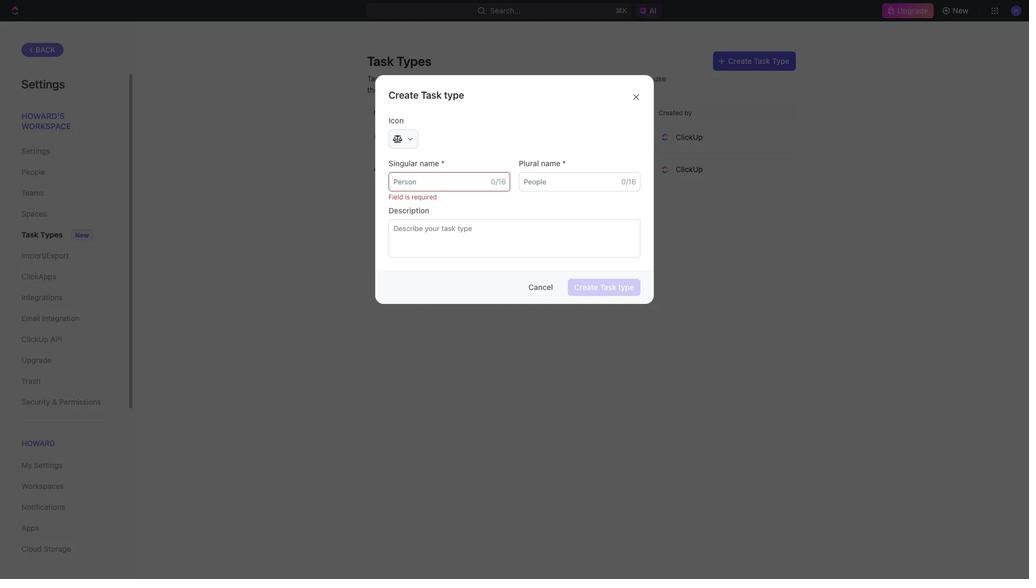 Task type: describe. For each thing, give the bounding box(es) containing it.
create task type inside button
[[575, 283, 634, 292]]

singular name *
[[389, 159, 445, 168]]

plural
[[519, 159, 539, 168]]

used
[[414, 74, 431, 83]]

singular
[[389, 159, 418, 168]]

in
[[477, 74, 483, 83]]

clickup inside settings element
[[21, 335, 48, 344]]

0 vertical spatial task types
[[367, 54, 432, 69]]

field is required
[[389, 193, 437, 201]]

my settings link
[[21, 456, 107, 475]]

workspaces link
[[21, 477, 107, 496]]

create task type button
[[714, 51, 796, 71]]

notifications link
[[21, 498, 107, 517]]

created
[[659, 109, 683, 116]]

spaces link
[[21, 205, 107, 223]]

integration
[[42, 314, 79, 323]]

search...
[[490, 6, 521, 15]]

0 vertical spatial settings
[[21, 77, 65, 91]]

create task type button
[[568, 279, 641, 296]]

clickup api link
[[21, 330, 107, 349]]

import/export
[[21, 251, 69, 260]]

teams link
[[21, 184, 107, 202]]

integrations link
[[21, 289, 107, 307]]

cloud storage link
[[21, 540, 107, 558]]

security
[[21, 398, 50, 406]]

by
[[685, 109, 692, 116]]

Person field
[[389, 172, 511, 191]]

1 horizontal spatial upgrade
[[898, 6, 929, 15]]

howard
[[21, 439, 55, 448]]

clickup for milestone
[[676, 165, 703, 174]]

names
[[554, 74, 577, 83]]

clickapps link
[[21, 268, 107, 286]]

use
[[654, 74, 667, 83]]

howard's workspace
[[21, 111, 71, 131]]

create task type
[[729, 57, 790, 65]]

required
[[412, 193, 437, 201]]

type
[[773, 57, 790, 65]]

clickup.
[[485, 74, 514, 83]]

is
[[405, 193, 410, 201]]

to
[[645, 74, 652, 83]]

can
[[389, 74, 401, 83]]

task (default)
[[391, 132, 435, 141]]

back
[[35, 45, 56, 54]]

them
[[367, 85, 385, 94]]

1 tasks from the left
[[367, 74, 387, 83]]

name for singular
[[420, 159, 439, 168]]

people
[[21, 168, 45, 176]]

things
[[399, 85, 420, 94]]

description
[[389, 206, 430, 215]]

icon
[[389, 116, 404, 125]]

(default)
[[409, 133, 435, 141]]

1 vertical spatial create
[[389, 89, 419, 101]]

customize
[[516, 74, 552, 83]]

People field
[[519, 172, 641, 191]]

0 horizontal spatial upgrade link
[[21, 351, 107, 369]]

cancel
[[529, 283, 553, 292]]

my settings
[[21, 461, 63, 470]]

name
[[374, 109, 391, 116]]

2 vertical spatial settings
[[34, 461, 63, 470]]

cancel button
[[522, 279, 560, 296]]

0 vertical spatial create task type
[[389, 89, 464, 101]]

email integration link
[[21, 309, 107, 328]]

1 horizontal spatial for
[[433, 74, 443, 83]]

notifications
[[21, 503, 65, 512]]

settings element
[[0, 21, 134, 579]]

1 vertical spatial for
[[387, 85, 397, 94]]

and
[[579, 74, 592, 83]]

tasks can be used for anything in clickup. customize names and icons of tasks to use them for things like epics, customers, people, invoices, 1on1s.
[[367, 74, 667, 94]]

field
[[389, 193, 403, 201]]

clickup for task
[[676, 132, 703, 141]]

back link
[[21, 43, 64, 57]]



Task type: locate. For each thing, give the bounding box(es) containing it.
settings link
[[21, 142, 107, 160]]

workspace
[[21, 121, 71, 131]]

* up the person field
[[441, 159, 445, 168]]

create left type
[[729, 57, 752, 65]]

type
[[444, 89, 464, 101], [619, 283, 634, 292]]

upgrade
[[898, 6, 929, 15], [21, 356, 51, 365]]

2 0/16 from the left
[[622, 177, 637, 186]]

for down can
[[387, 85, 397, 94]]

1 horizontal spatial create
[[575, 283, 598, 292]]

0 horizontal spatial upgrade
[[21, 356, 51, 365]]

0 vertical spatial types
[[397, 54, 432, 69]]

integrations
[[21, 293, 63, 302]]

apps link
[[21, 519, 107, 537]]

trash
[[21, 377, 41, 386]]

like
[[422, 85, 434, 94]]

* for singular name
[[441, 159, 445, 168]]

1 * from the left
[[441, 159, 445, 168]]

new
[[953, 6, 969, 15], [75, 231, 89, 239]]

tasks up them
[[367, 74, 387, 83]]

new inside settings element
[[75, 231, 89, 239]]

trash link
[[21, 372, 107, 390]]

epics,
[[436, 85, 457, 94]]

cloud
[[21, 545, 42, 554]]

task types
[[367, 54, 432, 69], [21, 230, 63, 239]]

1 vertical spatial clickup
[[676, 165, 703, 174]]

create down be
[[389, 89, 419, 101]]

settings right my on the bottom left of the page
[[34, 461, 63, 470]]

* for plural name
[[563, 159, 566, 168]]

import/export link
[[21, 247, 107, 265]]

clickup
[[676, 132, 703, 141], [676, 165, 703, 174], [21, 335, 48, 344]]

clickup api
[[21, 335, 62, 344]]

teams
[[21, 188, 44, 197]]

0 horizontal spatial tasks
[[367, 74, 387, 83]]

icons
[[594, 74, 613, 83]]

scale balanced image
[[393, 135, 402, 143]]

create
[[729, 57, 752, 65], [389, 89, 419, 101], [575, 283, 598, 292]]

email
[[21, 314, 40, 323]]

2 horizontal spatial create
[[729, 57, 752, 65]]

2 vertical spatial clickup
[[21, 335, 48, 344]]

types up be
[[397, 54, 432, 69]]

storage
[[44, 545, 71, 554]]

types up the import/export
[[40, 230, 63, 239]]

1 0/16 from the left
[[491, 177, 506, 186]]

1 horizontal spatial tasks
[[624, 74, 643, 83]]

security & permissions link
[[21, 393, 107, 411]]

api
[[50, 335, 62, 344]]

0 horizontal spatial name
[[420, 159, 439, 168]]

created by
[[659, 109, 692, 116]]

plural name *
[[519, 159, 566, 168]]

0 horizontal spatial types
[[40, 230, 63, 239]]

upgrade left new button
[[898, 6, 929, 15]]

1 horizontal spatial task types
[[367, 54, 432, 69]]

types inside settings element
[[40, 230, 63, 239]]

people link
[[21, 163, 107, 181]]

invoices,
[[528, 85, 559, 94]]

customers,
[[459, 85, 498, 94]]

spaces
[[21, 209, 47, 218]]

1 vertical spatial new
[[75, 231, 89, 239]]

⌘k
[[616, 6, 628, 15]]

new button
[[938, 2, 975, 19]]

0 vertical spatial create
[[729, 57, 752, 65]]

my
[[21, 461, 32, 470]]

1 vertical spatial type
[[619, 283, 634, 292]]

2 name from the left
[[541, 159, 561, 168]]

1 vertical spatial settings
[[21, 147, 50, 156]]

0 horizontal spatial *
[[441, 159, 445, 168]]

1 vertical spatial upgrade link
[[21, 351, 107, 369]]

0 horizontal spatial create
[[389, 89, 419, 101]]

of
[[615, 74, 622, 83]]

upgrade link left new button
[[883, 3, 934, 18]]

1 horizontal spatial name
[[541, 159, 561, 168]]

task
[[367, 54, 394, 69], [754, 57, 771, 65], [421, 89, 442, 101], [391, 132, 407, 141], [21, 230, 39, 239], [600, 283, 617, 292]]

0 vertical spatial new
[[953, 6, 969, 15]]

Describe your task type text field
[[389, 219, 641, 258]]

name right the singular
[[420, 159, 439, 168]]

0 vertical spatial type
[[444, 89, 464, 101]]

1 vertical spatial upgrade
[[21, 356, 51, 365]]

task types up can
[[367, 54, 432, 69]]

0 vertical spatial clickup
[[676, 132, 703, 141]]

tasks left to
[[624, 74, 643, 83]]

task types up the import/export
[[21, 230, 63, 239]]

permissions
[[59, 398, 101, 406]]

0 horizontal spatial new
[[75, 231, 89, 239]]

upgrade link
[[883, 3, 934, 18], [21, 351, 107, 369]]

be
[[403, 74, 412, 83]]

2 vertical spatial create
[[575, 283, 598, 292]]

1 horizontal spatial type
[[619, 283, 634, 292]]

for
[[433, 74, 443, 83], [387, 85, 397, 94]]

upgrade inside settings element
[[21, 356, 51, 365]]

1on1s.
[[561, 85, 582, 94]]

0 vertical spatial for
[[433, 74, 443, 83]]

0 horizontal spatial task types
[[21, 230, 63, 239]]

apps
[[21, 524, 39, 533]]

1 vertical spatial types
[[40, 230, 63, 239]]

type inside button
[[619, 283, 634, 292]]

settings
[[21, 77, 65, 91], [21, 147, 50, 156], [34, 461, 63, 470]]

1 horizontal spatial create task type
[[575, 283, 634, 292]]

0 vertical spatial upgrade link
[[883, 3, 934, 18]]

create right cancel
[[575, 283, 598, 292]]

1 horizontal spatial *
[[563, 159, 566, 168]]

0 horizontal spatial type
[[444, 89, 464, 101]]

people,
[[500, 85, 526, 94]]

upgrade down clickup api
[[21, 356, 51, 365]]

0 horizontal spatial for
[[387, 85, 397, 94]]

name
[[420, 159, 439, 168], [541, 159, 561, 168]]

1 horizontal spatial new
[[953, 6, 969, 15]]

task inside settings element
[[21, 230, 39, 239]]

email integration
[[21, 314, 79, 323]]

*
[[441, 159, 445, 168], [563, 159, 566, 168]]

0 vertical spatial upgrade
[[898, 6, 929, 15]]

for up epics,
[[433, 74, 443, 83]]

settings up howard's
[[21, 77, 65, 91]]

clickapps
[[21, 272, 56, 281]]

milestone
[[391, 165, 425, 174]]

security & permissions
[[21, 398, 101, 406]]

&
[[52, 398, 57, 406]]

cloud storage
[[21, 545, 71, 554]]

1 name from the left
[[420, 159, 439, 168]]

2 * from the left
[[563, 159, 566, 168]]

workspaces
[[21, 482, 64, 491]]

name for plural
[[541, 159, 561, 168]]

name right plural
[[541, 159, 561, 168]]

howard's
[[21, 111, 65, 120]]

new inside button
[[953, 6, 969, 15]]

0/16
[[491, 177, 506, 186], [622, 177, 637, 186]]

tasks
[[367, 74, 387, 83], [624, 74, 643, 83]]

0 horizontal spatial create task type
[[389, 89, 464, 101]]

task types inside settings element
[[21, 230, 63, 239]]

* up 'people' field
[[563, 159, 566, 168]]

0 horizontal spatial 0/16
[[491, 177, 506, 186]]

1 horizontal spatial types
[[397, 54, 432, 69]]

2 tasks from the left
[[624, 74, 643, 83]]

1 horizontal spatial upgrade link
[[883, 3, 934, 18]]

1 horizontal spatial 0/16
[[622, 177, 637, 186]]

upgrade link up trash link
[[21, 351, 107, 369]]

1 vertical spatial create task type
[[575, 283, 634, 292]]

types
[[397, 54, 432, 69], [40, 230, 63, 239]]

anything
[[445, 74, 474, 83]]

settings up people
[[21, 147, 50, 156]]

1 vertical spatial task types
[[21, 230, 63, 239]]



Task type: vqa. For each thing, say whether or not it's contained in the screenshot.
(0) related to Checklist (0)
no



